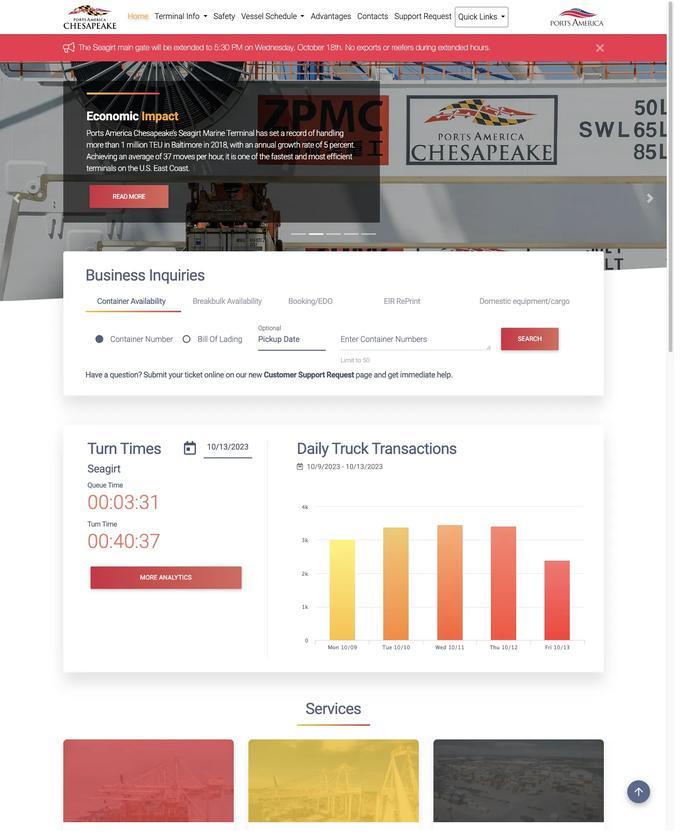 Task type: describe. For each thing, give the bounding box(es) containing it.
0 horizontal spatial an
[[119, 152, 127, 162]]

daily truck transactions
[[297, 439, 457, 458]]

transactions
[[372, 439, 457, 458]]

contacts
[[358, 12, 389, 21]]

2 extended from the left
[[438, 43, 469, 52]]

will
[[152, 43, 161, 52]]

customer support request link
[[264, 370, 354, 380]]

limit to 50
[[341, 357, 370, 364]]

business
[[86, 266, 146, 285]]

services
[[306, 700, 361, 718]]

wednesday,
[[255, 43, 296, 52]]

0 horizontal spatial request
[[327, 370, 354, 380]]

more analytics link
[[90, 567, 242, 590]]

annual
[[255, 141, 276, 150]]

10/13/2023
[[346, 463, 383, 471]]

percent.
[[330, 141, 355, 150]]

bill of lading
[[198, 335, 243, 344]]

10/9/2023 - 10/13/2023
[[307, 463, 383, 471]]

times
[[120, 439, 161, 458]]

rate
[[302, 141, 314, 150]]

time for 00:03:31
[[108, 482, 123, 490]]

quick links
[[459, 12, 500, 21]]

america
[[105, 129, 132, 138]]

close image
[[597, 42, 604, 54]]

quick links link
[[455, 7, 509, 27]]

gate
[[136, 43, 150, 52]]

be
[[163, 43, 172, 52]]

more analytics
[[140, 574, 192, 582]]

10/9/2023
[[307, 463, 341, 471]]

0 vertical spatial terminal
[[155, 12, 185, 21]]

1 horizontal spatial an
[[245, 141, 253, 150]]

main content containing 00:03:31
[[56, 252, 612, 831]]

handling
[[317, 129, 344, 138]]

2018,
[[211, 141, 228, 150]]

contacts link
[[355, 7, 392, 26]]

container availability
[[97, 297, 166, 306]]

quick
[[459, 12, 478, 21]]

breakbulk availability
[[193, 297, 262, 306]]

one
[[238, 152, 250, 162]]

breakbulk availability link
[[181, 293, 277, 311]]

moves
[[173, 152, 195, 162]]

have a question? submit your ticket online on our new customer support request page and get immediate help.
[[86, 370, 453, 380]]

the seagirt main gate will be extended to 5:30 pm on wednesday, october 18th.  no exports or reefers during extended hours.
[[79, 43, 491, 52]]

more inside 'link'
[[140, 574, 158, 582]]

with
[[230, 141, 244, 150]]

have
[[86, 370, 102, 380]]

home
[[128, 12, 148, 21]]

marine
[[203, 129, 225, 138]]

immediate
[[400, 370, 436, 380]]

0 horizontal spatial a
[[104, 370, 108, 380]]

it
[[226, 152, 229, 162]]

economic
[[87, 109, 139, 124]]

the seagirt main gate will be extended to 5:30 pm on wednesday, october 18th.  no exports or reefers during extended hours. link
[[79, 43, 491, 52]]

million
[[127, 141, 148, 150]]

1 in from the left
[[164, 141, 170, 150]]

queue time 00:03:31
[[88, 482, 161, 514]]

safety link
[[211, 7, 238, 26]]

availability for container availability
[[131, 297, 166, 306]]

reefers
[[392, 43, 414, 52]]

advantages link
[[308, 7, 355, 26]]

to inside main content
[[356, 357, 362, 364]]

fastest
[[271, 152, 293, 162]]

seagirt inside main content
[[88, 463, 121, 475]]

limit
[[341, 357, 355, 364]]

of left 5
[[316, 141, 322, 150]]

request inside the support request link
[[424, 12, 452, 21]]

vessel schedule link
[[238, 7, 308, 26]]

terminal inside ports america chesapeake's seagirt marine terminal has set a record of handling more than 1 million teu in baltimore in 2018,                         with an annual growth rate of 5 percent. achieving an average of 37 moves per hour, it is one of the fastest and most efficient terminals on the u.s. east coast.
[[227, 129, 254, 138]]

Optional text field
[[258, 332, 326, 351]]

baltimore
[[171, 141, 202, 150]]

a inside ports america chesapeake's seagirt marine terminal has set a record of handling more than 1 million teu in baltimore in 2018,                         with an annual growth rate of 5 percent. achieving an average of 37 moves per hour, it is one of the fastest and most efficient terminals on the u.s. east coast.
[[281, 129, 285, 138]]

availability for breakbulk availability
[[227, 297, 262, 306]]

hour,
[[209, 152, 224, 162]]

during
[[416, 43, 436, 52]]

inquiries
[[149, 266, 205, 285]]

37
[[164, 152, 172, 162]]

analytics
[[159, 574, 192, 582]]

50
[[363, 357, 370, 364]]

0 horizontal spatial support
[[298, 370, 325, 380]]

terminals
[[87, 164, 116, 173]]

on inside ports america chesapeake's seagirt marine terminal has set a record of handling more than 1 million teu in baltimore in 2018,                         with an annual growth rate of 5 percent. achieving an average of 37 moves per hour, it is one of the fastest and most efficient terminals on the u.s. east coast.
[[118, 164, 126, 173]]

page
[[356, 370, 372, 380]]

most
[[309, 152, 325, 162]]

economic engine image
[[0, 62, 667, 350]]

coast.
[[169, 164, 190, 173]]

domestic equipment/cargo link
[[468, 293, 582, 311]]

your
[[169, 370, 183, 380]]

truck
[[332, 439, 369, 458]]

of left the 37
[[155, 152, 162, 162]]

search button
[[502, 328, 559, 350]]



Task type: locate. For each thing, give the bounding box(es) containing it.
seagirt up baltimore at the top left of page
[[179, 129, 201, 138]]

an
[[245, 141, 253, 150], [119, 152, 127, 162]]

1 horizontal spatial to
[[356, 357, 362, 364]]

2 horizontal spatial on
[[245, 43, 253, 52]]

terminal info link
[[152, 7, 211, 26]]

seagirt inside ports america chesapeake's seagirt marine terminal has set a record of handling more than 1 million teu in baltimore in 2018,                         with an annual growth rate of 5 percent. achieving an average of 37 moves per hour, it is one of the fastest and most efficient terminals on the u.s. east coast.
[[179, 129, 201, 138]]

0 vertical spatial support
[[395, 12, 422, 21]]

2 vertical spatial on
[[226, 370, 234, 380]]

1 vertical spatial on
[[118, 164, 126, 173]]

0 vertical spatial a
[[281, 129, 285, 138]]

0 vertical spatial seagirt
[[93, 43, 116, 52]]

customer
[[264, 370, 297, 380]]

time inside turn time 00:40:37
[[102, 521, 117, 529]]

turn times
[[88, 439, 161, 458]]

achieving
[[87, 152, 117, 162]]

on right pm
[[245, 43, 253, 52]]

1 horizontal spatial on
[[226, 370, 234, 380]]

eir reprint link
[[373, 293, 468, 311]]

on right terminals at the top left of the page
[[118, 164, 126, 173]]

our
[[236, 370, 247, 380]]

or
[[383, 43, 390, 52]]

growth
[[278, 141, 300, 150]]

on left our
[[226, 370, 234, 380]]

business inquiries
[[86, 266, 205, 285]]

search
[[518, 335, 542, 343]]

1 vertical spatial terminal
[[227, 129, 254, 138]]

container
[[97, 297, 129, 306], [110, 335, 144, 344], [361, 335, 394, 344]]

a right 'set'
[[281, 129, 285, 138]]

container number
[[110, 335, 173, 344]]

more right read
[[129, 193, 145, 200]]

extended right "be"
[[174, 43, 204, 52]]

1 horizontal spatial and
[[374, 370, 387, 380]]

booking/edo
[[289, 297, 333, 306]]

enter
[[341, 335, 359, 344]]

go to top image
[[628, 781, 651, 804]]

turn time 00:40:37
[[88, 521, 161, 553]]

0 vertical spatial on
[[245, 43, 253, 52]]

request left quick
[[424, 12, 452, 21]]

availability down business inquiries in the top left of the page
[[131, 297, 166, 306]]

october
[[298, 43, 324, 52]]

is
[[231, 152, 236, 162]]

support right customer
[[298, 370, 325, 380]]

get
[[388, 370, 399, 380]]

0 vertical spatial an
[[245, 141, 253, 150]]

1 horizontal spatial the
[[260, 152, 270, 162]]

domestic
[[480, 297, 511, 306]]

container down business
[[97, 297, 129, 306]]

the
[[260, 152, 270, 162], [128, 164, 138, 173]]

1 turn from the top
[[88, 439, 117, 458]]

help.
[[437, 370, 453, 380]]

booking/edo link
[[277, 293, 373, 311]]

1 vertical spatial more
[[140, 574, 158, 582]]

optional
[[258, 325, 281, 332]]

set
[[269, 129, 279, 138]]

0 horizontal spatial in
[[164, 141, 170, 150]]

1 vertical spatial and
[[374, 370, 387, 380]]

advantages
[[311, 12, 351, 21]]

0 vertical spatial request
[[424, 12, 452, 21]]

an right with
[[245, 141, 253, 150]]

of up rate
[[309, 129, 315, 138]]

main content
[[56, 252, 612, 831]]

terminal info
[[155, 12, 202, 21]]

exports
[[357, 43, 381, 52]]

and left get
[[374, 370, 387, 380]]

bill
[[198, 335, 208, 344]]

0 horizontal spatial the
[[128, 164, 138, 173]]

of
[[309, 129, 315, 138], [316, 141, 322, 150], [155, 152, 162, 162], [251, 152, 258, 162]]

1 horizontal spatial availability
[[227, 297, 262, 306]]

0 vertical spatial and
[[295, 152, 307, 162]]

an down 1
[[119, 152, 127, 162]]

calendar day image
[[184, 441, 196, 455]]

than
[[105, 141, 119, 150]]

on
[[245, 43, 253, 52], [118, 164, 126, 173], [226, 370, 234, 380]]

main
[[118, 43, 133, 52]]

container up 50
[[361, 335, 394, 344]]

0 horizontal spatial to
[[206, 43, 212, 52]]

a right have
[[104, 370, 108, 380]]

2 in from the left
[[204, 141, 209, 150]]

and inside ports america chesapeake's seagirt marine terminal has set a record of handling more than 1 million teu in baltimore in 2018,                         with an annual growth rate of 5 percent. achieving an average of 37 moves per hour, it is one of the fastest and most efficient terminals on the u.s. east coast.
[[295, 152, 307, 162]]

container for container number
[[110, 335, 144, 344]]

terminal
[[155, 12, 185, 21], [227, 129, 254, 138]]

info
[[186, 12, 200, 21]]

calendar week image
[[297, 464, 303, 471]]

chesapeake's
[[134, 129, 177, 138]]

seagirt right the at the left
[[93, 43, 116, 52]]

2 availability from the left
[[227, 297, 262, 306]]

on inside main content
[[226, 370, 234, 380]]

and down rate
[[295, 152, 307, 162]]

support up 'reefers'
[[395, 12, 422, 21]]

1 horizontal spatial in
[[204, 141, 209, 150]]

east
[[154, 164, 168, 173]]

turn up 00:40:37
[[88, 521, 101, 529]]

on inside the seagirt main gate will be extended to 5:30 pm on wednesday, october 18th.  no exports or reefers during extended hours. alert
[[245, 43, 253, 52]]

terminal left info
[[155, 12, 185, 21]]

seagirt inside alert
[[93, 43, 116, 52]]

turn for turn time 00:40:37
[[88, 521, 101, 529]]

number
[[145, 335, 173, 344]]

to left 50
[[356, 357, 362, 364]]

online
[[204, 370, 224, 380]]

lading
[[220, 335, 243, 344]]

0 vertical spatial time
[[108, 482, 123, 490]]

equipment/cargo
[[513, 297, 570, 306]]

the seagirt main gate will be extended to 5:30 pm on wednesday, october 18th.  no exports or reefers during extended hours. alert
[[0, 34, 667, 62]]

a
[[281, 129, 285, 138], [104, 370, 108, 380]]

record
[[286, 129, 307, 138]]

None text field
[[204, 439, 252, 459]]

of right 'one'
[[251, 152, 258, 162]]

has
[[256, 129, 268, 138]]

0 vertical spatial turn
[[88, 439, 117, 458]]

container left the number
[[110, 335, 144, 344]]

schedule
[[266, 12, 297, 21]]

1 vertical spatial to
[[356, 357, 362, 364]]

0 horizontal spatial extended
[[174, 43, 204, 52]]

-
[[342, 463, 344, 471]]

more left analytics
[[140, 574, 158, 582]]

breakbulk
[[193, 297, 225, 306]]

1 horizontal spatial request
[[424, 12, 452, 21]]

turn inside turn time 00:40:37
[[88, 521, 101, 529]]

1 vertical spatial an
[[119, 152, 127, 162]]

impact
[[142, 109, 178, 124]]

safety
[[214, 12, 235, 21]]

time for 00:40:37
[[102, 521, 117, 529]]

read
[[113, 193, 128, 200]]

1 vertical spatial support
[[298, 370, 325, 380]]

terminal up with
[[227, 129, 254, 138]]

u.s.
[[140, 164, 152, 173]]

1 vertical spatial turn
[[88, 521, 101, 529]]

1
[[121, 141, 125, 150]]

submit
[[144, 370, 167, 380]]

in up per
[[204, 141, 209, 150]]

0 horizontal spatial and
[[295, 152, 307, 162]]

pm
[[232, 43, 243, 52]]

more
[[87, 141, 103, 150]]

1 vertical spatial a
[[104, 370, 108, 380]]

reprint
[[397, 297, 421, 306]]

1 vertical spatial request
[[327, 370, 354, 380]]

1 extended from the left
[[174, 43, 204, 52]]

availability
[[131, 297, 166, 306], [227, 297, 262, 306]]

00:40:37
[[88, 530, 161, 553]]

in right teu
[[164, 141, 170, 150]]

2 vertical spatial seagirt
[[88, 463, 121, 475]]

1 vertical spatial the
[[128, 164, 138, 173]]

domestic equipment/cargo
[[480, 297, 570, 306]]

0 vertical spatial more
[[129, 193, 145, 200]]

1 vertical spatial seagirt
[[179, 129, 201, 138]]

1 vertical spatial time
[[102, 521, 117, 529]]

turn
[[88, 439, 117, 458], [88, 521, 101, 529]]

support request link
[[392, 7, 455, 26]]

turn up "queue"
[[88, 439, 117, 458]]

1 horizontal spatial support
[[395, 12, 422, 21]]

turn for turn times
[[88, 439, 117, 458]]

teu
[[149, 141, 163, 150]]

per
[[197, 152, 207, 162]]

ports
[[87, 129, 104, 138]]

no
[[346, 43, 355, 52]]

eir reprint
[[384, 297, 421, 306]]

ports america chesapeake's seagirt marine terminal has set a record of handling more than 1 million teu in baltimore in 2018,                         with an annual growth rate of 5 percent. achieving an average of 37 moves per hour, it is one of the fastest and most efficient terminals on the u.s. east coast.
[[87, 129, 355, 173]]

0 horizontal spatial terminal
[[155, 12, 185, 21]]

Enter Container Numbers text field
[[341, 334, 491, 351]]

0 vertical spatial to
[[206, 43, 212, 52]]

0 horizontal spatial availability
[[131, 297, 166, 306]]

availability right breakbulk
[[227, 297, 262, 306]]

container for container availability
[[97, 297, 129, 306]]

question?
[[110, 370, 142, 380]]

1 horizontal spatial a
[[281, 129, 285, 138]]

request down limit
[[327, 370, 354, 380]]

the left the u.s.
[[128, 164, 138, 173]]

1 horizontal spatial extended
[[438, 43, 469, 52]]

numbers
[[396, 335, 427, 344]]

to
[[206, 43, 212, 52], [356, 357, 362, 364]]

1 availability from the left
[[131, 297, 166, 306]]

0 vertical spatial the
[[260, 152, 270, 162]]

vessel schedule
[[242, 12, 299, 21]]

extended right during at the top of the page
[[438, 43, 469, 52]]

the down annual at top left
[[260, 152, 270, 162]]

bullhorn image
[[63, 42, 79, 53]]

time inside queue time 00:03:31
[[108, 482, 123, 490]]

time up 00:40:37
[[102, 521, 117, 529]]

request
[[424, 12, 452, 21], [327, 370, 354, 380]]

00:03:31
[[88, 491, 161, 514]]

support request
[[395, 12, 452, 21]]

home link
[[125, 7, 152, 26]]

2 turn from the top
[[88, 521, 101, 529]]

time right "queue"
[[108, 482, 123, 490]]

seagirt up "queue"
[[88, 463, 121, 475]]

read more
[[113, 193, 145, 200]]

support
[[395, 12, 422, 21], [298, 370, 325, 380]]

to inside alert
[[206, 43, 212, 52]]

1 horizontal spatial terminal
[[227, 129, 254, 138]]

0 horizontal spatial on
[[118, 164, 126, 173]]

enter container numbers
[[341, 335, 427, 344]]

to left the 5:30 in the top of the page
[[206, 43, 212, 52]]

container availability link
[[86, 293, 181, 312]]



Task type: vqa. For each thing, say whether or not it's contained in the screenshot.
per
yes



